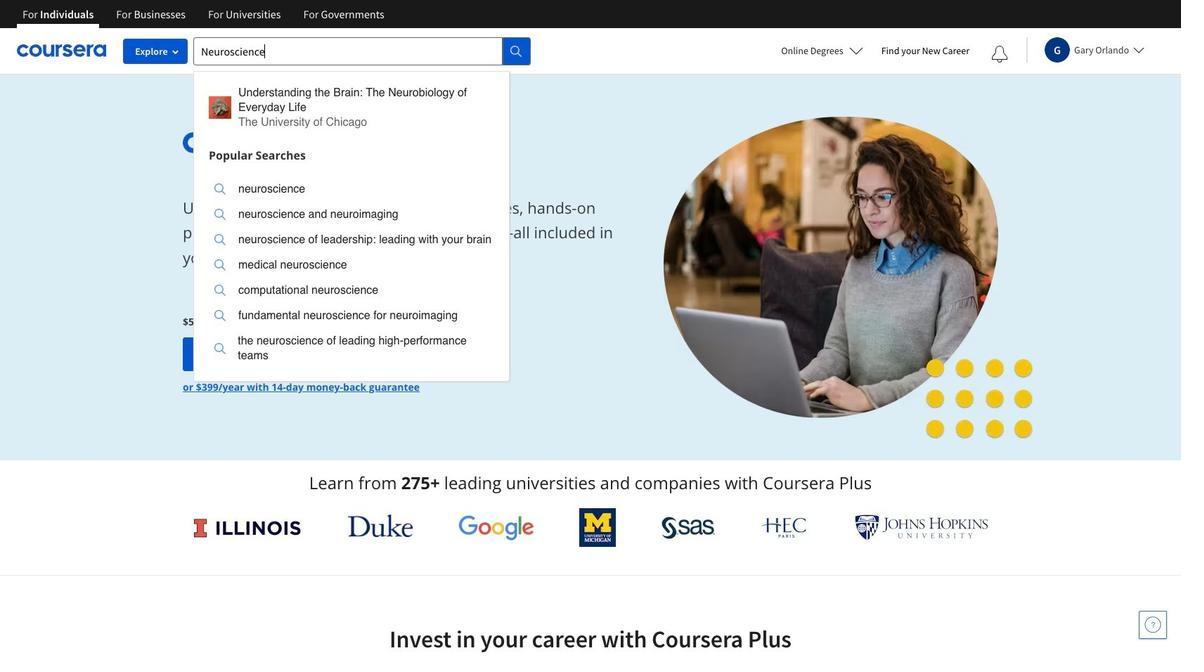 Task type: vqa. For each thing, say whether or not it's contained in the screenshot.
University of Michigan image
yes



Task type: locate. For each thing, give the bounding box(es) containing it.
university of michigan image
[[579, 508, 616, 547]]

What do you want to learn? text field
[[193, 37, 503, 65]]

list box
[[194, 168, 509, 381]]

autocomplete results list box
[[193, 71, 510, 381]]

hec paris image
[[760, 513, 810, 542]]

sas image
[[661, 516, 715, 539]]

google image
[[458, 515, 534, 541]]

suggestion image image
[[209, 96, 231, 119], [214, 183, 226, 195], [214, 209, 226, 220], [214, 234, 226, 245], [214, 259, 226, 271], [214, 285, 226, 296], [214, 310, 226, 321], [214, 343, 225, 354]]

coursera plus image
[[183, 132, 397, 153]]

None search field
[[193, 37, 531, 381]]

banner navigation
[[11, 0, 396, 28]]

university of illinois at urbana-champaign image
[[193, 516, 302, 539]]

help center image
[[1145, 617, 1161, 633]]

coursera image
[[17, 40, 106, 62]]



Task type: describe. For each thing, give the bounding box(es) containing it.
duke university image
[[348, 515, 413, 537]]

johns hopkins university image
[[855, 515, 988, 541]]

list box inside autocomplete results list box
[[194, 168, 509, 381]]



